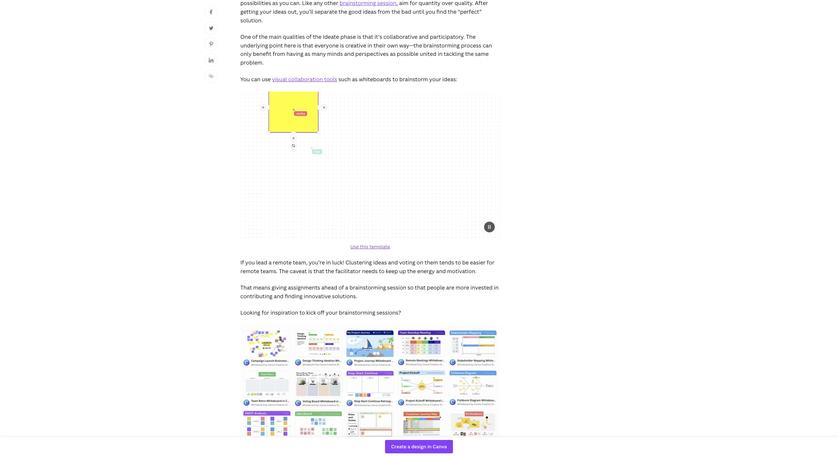 Task type: vqa. For each thing, say whether or not it's contained in the screenshot.
Uploads BUTTON
no



Task type: describe. For each thing, give the bounding box(es) containing it.
solution.
[[241, 17, 263, 24]]

is down phase
[[340, 42, 344, 49]]

needs
[[362, 268, 378, 275]]

and down the "creative"
[[344, 50, 354, 58]]

tackling
[[444, 50, 464, 58]]

good
[[349, 8, 362, 15]]

many
[[312, 50, 326, 58]]

to left brainstorm
[[393, 76, 398, 83]]

participatory.
[[430, 33, 465, 41]]

benefit
[[253, 50, 272, 58]]

one
[[241, 33, 251, 41]]

the down 'process'
[[465, 50, 474, 58]]

getting
[[241, 8, 259, 15]]

is right "here" on the left top of the page
[[297, 42, 302, 49]]

2 vertical spatial for
[[262, 309, 269, 317]]

so
[[408, 284, 414, 292]]

your inside , aim for quantity over quality. after getting your ideas out, you'll separate the good ideas from the bad until you find the "perfect" solution.
[[260, 8, 272, 15]]

innovative
[[304, 293, 331, 300]]

use
[[351, 244, 359, 250]]

are
[[446, 284, 455, 292]]

motivation.
[[447, 268, 477, 275]]

session
[[387, 284, 407, 292]]

united
[[420, 50, 437, 58]]

the left main
[[259, 33, 268, 41]]

ideas:
[[443, 76, 458, 83]]

2 horizontal spatial as
[[390, 50, 396, 58]]

you inside "if you lead a remote team, you're in luck! clustering ideas and voting on them tends to be easier for remote teams. the caveat is that the facilitator needs to keep up the energy and motivation."
[[246, 259, 255, 267]]

collaboration
[[288, 76, 323, 83]]

out,
[[288, 8, 298, 15]]

a inside the that means giving assignments ahead of a brainstorming session so that people are more invested in contributing and finding innovative solutions.
[[345, 284, 348, 292]]

you can use visual collaboration tools such as whiteboards to brainstorm your ideas:
[[241, 76, 458, 83]]

that inside "if you lead a remote team, you're in luck! clustering ideas and voting on them tends to be easier for remote teams. the caveat is that the facilitator needs to keep up the energy and motivation."
[[314, 268, 324, 275]]

quantity
[[419, 0, 441, 7]]

team,
[[293, 259, 308, 267]]

bad
[[402, 8, 412, 15]]

solutions.
[[332, 293, 357, 300]]

use this template link
[[351, 244, 390, 250]]

teams.
[[261, 268, 278, 275]]

and up way—the
[[419, 33, 429, 41]]

find
[[437, 8, 447, 15]]

inspiration
[[271, 309, 298, 317]]

you'll
[[300, 8, 314, 15]]

0 horizontal spatial of
[[252, 33, 258, 41]]

whiteboards
[[359, 76, 391, 83]]

in inside "if you lead a remote team, you're in luck! clustering ideas and voting on them tends to be easier for remote teams. the caveat is that the facilitator needs to keep up the energy and motivation."
[[326, 259, 331, 267]]

luck!
[[332, 259, 344, 267]]

kick
[[306, 309, 316, 317]]

1 horizontal spatial as
[[352, 76, 358, 83]]

2 horizontal spatial your
[[430, 76, 441, 83]]

own
[[387, 42, 398, 49]]

having
[[287, 50, 304, 58]]

a inside "if you lead a remote team, you're in luck! clustering ideas and voting on them tends to be easier for remote teams. the caveat is that the facilitator needs to keep up the energy and motivation."
[[269, 259, 272, 267]]

contributing
[[241, 293, 273, 300]]

aim
[[399, 0, 409, 7]]

looking
[[241, 309, 261, 317]]

that left it's
[[363, 33, 374, 41]]

their
[[374, 42, 386, 49]]

invested
[[471, 284, 493, 292]]

separate
[[315, 8, 338, 15]]

only
[[241, 50, 252, 58]]

giving
[[272, 284, 287, 292]]

one of the main qualities of the ideate phase is that it's collaborative and participatory. the underlying point here is that everyone is creative in their own way—the brainstorming process can only benefit from having as many minds and perspectives as possible united in tackling the same problem.
[[241, 33, 492, 66]]

problem.
[[241, 59, 264, 66]]

this
[[360, 244, 369, 250]]

up
[[400, 268, 406, 275]]

collaborative
[[384, 33, 418, 41]]

ideas left out,
[[273, 8, 287, 15]]

the left good
[[339, 8, 347, 15]]

keep
[[386, 268, 398, 275]]

brainstorm
[[400, 76, 428, 83]]

if you lead a remote team, you're in luck! clustering ideas and voting on them tends to be easier for remote teams. the caveat is that the facilitator needs to keep up the energy and motivation.
[[241, 259, 495, 275]]

process
[[461, 42, 482, 49]]

is inside "if you lead a remote team, you're in luck! clustering ideas and voting on them tends to be easier for remote teams. the caveat is that the facilitator needs to keep up the energy and motivation."
[[308, 268, 312, 275]]

and up keep
[[388, 259, 398, 267]]

, aim for quantity over quality. after getting your ideas out, you'll separate the good ideas from the bad until you find the "perfect" solution.
[[241, 0, 488, 24]]

and inside the that means giving assignments ahead of a brainstorming session so that people are more invested in contributing and finding innovative solutions.
[[274, 293, 284, 300]]

finding
[[285, 293, 303, 300]]

you
[[241, 76, 250, 83]]

until
[[413, 8, 425, 15]]

assignments
[[288, 284, 320, 292]]



Task type: locate. For each thing, give the bounding box(es) containing it.
the down ,
[[392, 8, 400, 15]]

means
[[253, 284, 270, 292]]

1 horizontal spatial for
[[410, 0, 418, 7]]

for inside , aim for quantity over quality. after getting your ideas out, you'll separate the good ideas from the bad until you find the "perfect" solution.
[[410, 0, 418, 7]]

0 horizontal spatial your
[[260, 8, 272, 15]]

the up the "everyone"
[[313, 33, 322, 41]]

of up 'underlying' on the left top of page
[[252, 33, 258, 41]]

1 horizontal spatial you
[[426, 8, 435, 15]]

you're
[[309, 259, 325, 267]]

qualities
[[283, 33, 305, 41]]

"perfect"
[[458, 8, 482, 15]]

2 vertical spatial your
[[326, 309, 338, 317]]

the
[[339, 8, 347, 15], [392, 8, 400, 15], [448, 8, 457, 15], [259, 33, 268, 41], [313, 33, 322, 41], [465, 50, 474, 58], [326, 268, 334, 275], [408, 268, 416, 275]]

0 horizontal spatial can
[[251, 76, 261, 83]]

brainstorming for sessions?
[[339, 309, 376, 317]]

creative
[[346, 42, 366, 49]]

1 vertical spatial for
[[487, 259, 495, 267]]

if
[[241, 259, 244, 267]]

remote down the if
[[241, 268, 259, 275]]

to left keep
[[379, 268, 385, 275]]

for inside "if you lead a remote team, you're in luck! clustering ideas and voting on them tends to be easier for remote teams. the caveat is that the facilitator needs to keep up the energy and motivation."
[[487, 259, 495, 267]]

the left caveat
[[279, 268, 289, 275]]

quality.
[[455, 0, 474, 7]]

that down you're
[[314, 268, 324, 275]]

your right off
[[326, 309, 338, 317]]

possible
[[397, 50, 419, 58]]

visual collaboration tools link
[[272, 76, 337, 83]]

in right invested
[[494, 284, 499, 292]]

0 vertical spatial your
[[260, 8, 272, 15]]

2 horizontal spatial of
[[339, 284, 344, 292]]

from inside , aim for quantity over quality. after getting your ideas out, you'll separate the good ideas from the bad until you find the "perfect" solution.
[[378, 8, 390, 15]]

of for main
[[306, 33, 312, 41]]

in
[[368, 42, 373, 49], [438, 50, 443, 58], [326, 259, 331, 267], [494, 284, 499, 292]]

minds
[[327, 50, 343, 58]]

,
[[397, 0, 398, 7]]

to left kick
[[300, 309, 305, 317]]

1 vertical spatial a
[[345, 284, 348, 292]]

the down over
[[448, 8, 457, 15]]

1 horizontal spatial the
[[466, 33, 476, 41]]

as down own
[[390, 50, 396, 58]]

0 horizontal spatial for
[[262, 309, 269, 317]]

clustering
[[346, 259, 372, 267]]

0 vertical spatial brainstorming
[[424, 42, 460, 49]]

ideas right good
[[363, 8, 377, 15]]

your left ideas:
[[430, 76, 441, 83]]

the up 'process'
[[466, 33, 476, 41]]

brainstorming down participatory.
[[424, 42, 460, 49]]

energy
[[417, 268, 435, 275]]

a up solutions.
[[345, 284, 348, 292]]

brainstorming down solutions.
[[339, 309, 376, 317]]

1 vertical spatial from
[[273, 50, 285, 58]]

0 vertical spatial for
[[410, 0, 418, 7]]

is
[[357, 33, 362, 41], [297, 42, 302, 49], [340, 42, 344, 49], [308, 268, 312, 275]]

1 vertical spatial remote
[[241, 268, 259, 275]]

underlying
[[241, 42, 268, 49]]

over
[[442, 0, 454, 7]]

remote
[[273, 259, 292, 267], [241, 268, 259, 275]]

brainstorming for session
[[350, 284, 386, 292]]

1 horizontal spatial from
[[378, 8, 390, 15]]

1 horizontal spatial of
[[306, 33, 312, 41]]

0 horizontal spatial a
[[269, 259, 272, 267]]

the right the up
[[408, 268, 416, 275]]

brainstorming
[[424, 42, 460, 49], [350, 284, 386, 292], [339, 309, 376, 317]]

0 vertical spatial the
[[466, 33, 476, 41]]

in inside the that means giving assignments ahead of a brainstorming session so that people are more invested in contributing and finding innovative solutions.
[[494, 284, 499, 292]]

2 vertical spatial brainstorming
[[339, 309, 376, 317]]

ahead
[[322, 284, 337, 292]]

can left the use
[[251, 76, 261, 83]]

1 horizontal spatial your
[[326, 309, 338, 317]]

and down the giving
[[274, 293, 284, 300]]

as left 'many'
[[305, 50, 311, 58]]

sessions?
[[377, 309, 401, 317]]

of inside the that means giving assignments ahead of a brainstorming session so that people are more invested in contributing and finding innovative solutions.
[[339, 284, 344, 292]]

0 horizontal spatial remote
[[241, 268, 259, 275]]

in left luck! at the left of the page
[[326, 259, 331, 267]]

main
[[269, 33, 282, 41]]

is up the "creative"
[[357, 33, 362, 41]]

brainstorming inside the that means giving assignments ahead of a brainstorming session so that people are more invested in contributing and finding innovative solutions.
[[350, 284, 386, 292]]

ideate
[[323, 33, 339, 41]]

2 horizontal spatial for
[[487, 259, 495, 267]]

off
[[318, 309, 325, 317]]

looking for inspiration to kick off your brainstorming sessions?
[[241, 309, 401, 317]]

that right so
[[415, 284, 426, 292]]

after
[[475, 0, 488, 7]]

0 horizontal spatial as
[[305, 50, 311, 58]]

tends
[[440, 259, 454, 267]]

0 vertical spatial from
[[378, 8, 390, 15]]

0 vertical spatial a
[[269, 259, 272, 267]]

from down point
[[273, 50, 285, 58]]

can inside the one of the main qualities of the ideate phase is that it's collaborative and participatory. the underlying point here is that everyone is creative in their own way—the brainstorming process can only benefit from having as many minds and perspectives as possible united in tackling the same problem.
[[483, 42, 492, 49]]

and
[[419, 33, 429, 41], [344, 50, 354, 58], [388, 259, 398, 267], [436, 268, 446, 275], [274, 293, 284, 300]]

caveat
[[290, 268, 307, 275]]

to left "be"
[[456, 259, 461, 267]]

1 horizontal spatial a
[[345, 284, 348, 292]]

0 horizontal spatial from
[[273, 50, 285, 58]]

ideas
[[273, 8, 287, 15], [363, 8, 377, 15], [373, 259, 387, 267]]

brainstorming down needs
[[350, 284, 386, 292]]

perspectives
[[356, 50, 389, 58]]

from
[[378, 8, 390, 15], [273, 50, 285, 58]]

in right united
[[438, 50, 443, 58]]

1 vertical spatial the
[[279, 268, 289, 275]]

to
[[393, 76, 398, 83], [456, 259, 461, 267], [379, 268, 385, 275], [300, 309, 305, 317]]

you
[[426, 8, 435, 15], [246, 259, 255, 267]]

that inside the that means giving assignments ahead of a brainstorming session so that people are more invested in contributing and finding innovative solutions.
[[415, 284, 426, 292]]

it's
[[375, 33, 383, 41]]

that
[[241, 284, 252, 292]]

as
[[305, 50, 311, 58], [390, 50, 396, 58], [352, 76, 358, 83]]

can up same
[[483, 42, 492, 49]]

that up 'many'
[[303, 42, 314, 49]]

them
[[425, 259, 438, 267]]

0 vertical spatial you
[[426, 8, 435, 15]]

0 horizontal spatial you
[[246, 259, 255, 267]]

0 vertical spatial remote
[[273, 259, 292, 267]]

template
[[370, 244, 390, 250]]

point
[[269, 42, 283, 49]]

way—the
[[399, 42, 422, 49]]

the down luck! at the left of the page
[[326, 268, 334, 275]]

and down tends
[[436, 268, 446, 275]]

on
[[417, 259, 424, 267]]

same
[[475, 50, 489, 58]]

1 horizontal spatial remote
[[273, 259, 292, 267]]

1 vertical spatial you
[[246, 259, 255, 267]]

phase
[[341, 33, 356, 41]]

in up perspectives
[[368, 42, 373, 49]]

of right the qualities
[[306, 33, 312, 41]]

more
[[456, 284, 470, 292]]

facilitator
[[336, 268, 361, 275]]

voting
[[399, 259, 416, 267]]

the inside "if you lead a remote team, you're in luck! clustering ideas and voting on them tends to be easier for remote teams. the caveat is that the facilitator needs to keep up the energy and motivation."
[[279, 268, 289, 275]]

for right "looking"
[[262, 309, 269, 317]]

you down quantity
[[426, 8, 435, 15]]

that means giving assignments ahead of a brainstorming session so that people are more invested in contributing and finding innovative solutions.
[[241, 284, 499, 300]]

you right the if
[[246, 259, 255, 267]]

of for assignments
[[339, 284, 344, 292]]

1 vertical spatial brainstorming
[[350, 284, 386, 292]]

your right getting at the top of page
[[260, 8, 272, 15]]

use
[[262, 76, 271, 83]]

can
[[483, 42, 492, 49], [251, 76, 261, 83]]

0 horizontal spatial the
[[279, 268, 289, 275]]

brainstorming inside the one of the main qualities of the ideate phase is that it's collaborative and participatory. the underlying point here is that everyone is creative in their own way—the brainstorming process can only benefit from having as many minds and perspectives as possible united in tackling the same problem.
[[424, 42, 460, 49]]

of up solutions.
[[339, 284, 344, 292]]

0 vertical spatial can
[[483, 42, 492, 49]]

that
[[363, 33, 374, 41], [303, 42, 314, 49], [314, 268, 324, 275], [415, 284, 426, 292]]

for up until
[[410, 0, 418, 7]]

1 vertical spatial your
[[430, 76, 441, 83]]

1 horizontal spatial can
[[483, 42, 492, 49]]

ideas inside "if you lead a remote team, you're in luck! clustering ideas and voting on them tends to be easier for remote teams. the caveat is that the facilitator needs to keep up the energy and motivation."
[[373, 259, 387, 267]]

here
[[284, 42, 296, 49]]

people
[[427, 284, 445, 292]]

lead
[[256, 259, 267, 267]]

from inside the one of the main qualities of the ideate phase is that it's collaborative and participatory. the underlying point here is that everyone is creative in their own way—the brainstorming process can only benefit from having as many minds and perspectives as possible united in tackling the same problem.
[[273, 50, 285, 58]]

use this template
[[351, 244, 390, 250]]

tools
[[324, 76, 337, 83]]

1 vertical spatial can
[[251, 76, 261, 83]]

everyone
[[315, 42, 339, 49]]

from left bad
[[378, 8, 390, 15]]

easier
[[470, 259, 486, 267]]

is down you're
[[308, 268, 312, 275]]

such
[[339, 76, 351, 83]]

a right the lead
[[269, 259, 272, 267]]

for right easier
[[487, 259, 495, 267]]

you inside , aim for quantity over quality. after getting your ideas out, you'll separate the good ideas from the bad until you find the "perfect" solution.
[[426, 8, 435, 15]]

for
[[410, 0, 418, 7], [487, 259, 495, 267], [262, 309, 269, 317]]

the inside the one of the main qualities of the ideate phase is that it's collaborative and participatory. the underlying point here is that everyone is creative in their own way—the brainstorming process can only benefit from having as many minds and perspectives as possible united in tackling the same problem.
[[466, 33, 476, 41]]

ideas up needs
[[373, 259, 387, 267]]

as right the such
[[352, 76, 358, 83]]

be
[[462, 259, 469, 267]]

a
[[269, 259, 272, 267], [345, 284, 348, 292]]

remote up 'teams.'
[[273, 259, 292, 267]]

visual
[[272, 76, 287, 83]]



